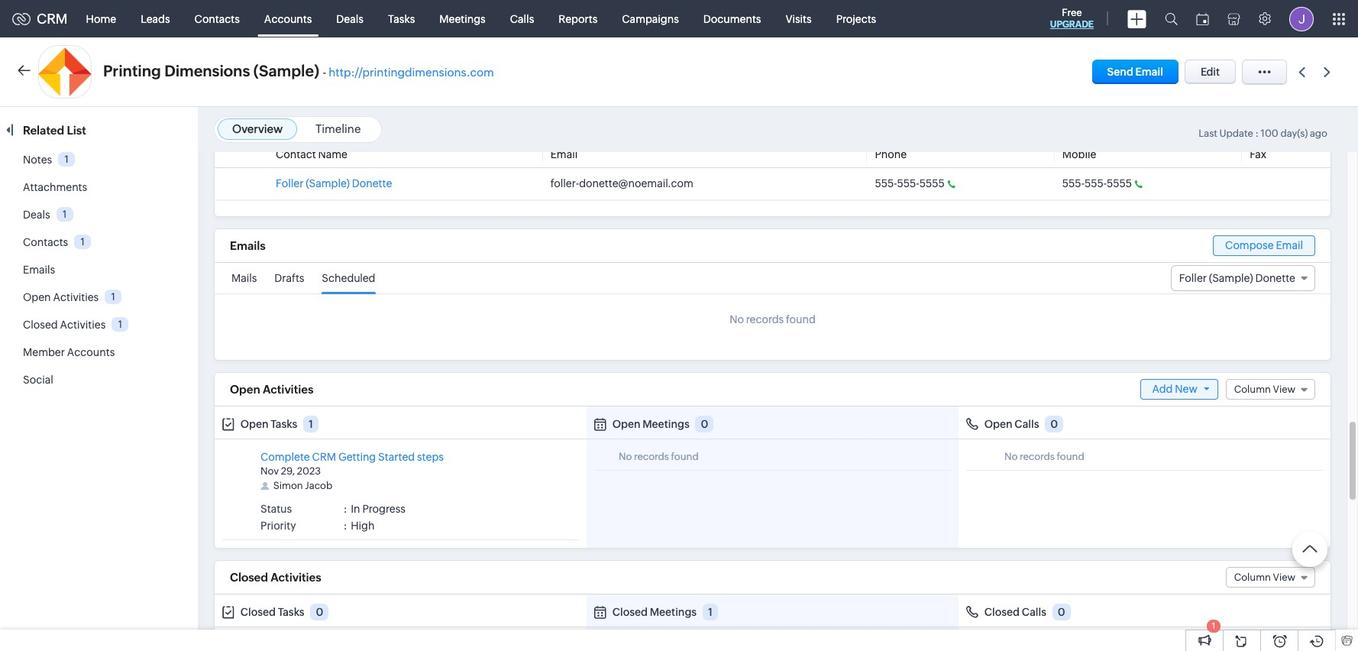 Task type: locate. For each thing, give the bounding box(es) containing it.
visits
[[786, 13, 812, 25]]

2 vertical spatial calls
[[1023, 606, 1047, 618]]

1 vertical spatial column
[[1235, 572, 1272, 583]]

donette down compose email
[[1256, 272, 1296, 284]]

1 horizontal spatial contacts link
[[182, 0, 252, 37]]

2 vertical spatial (sample)
[[1210, 272, 1254, 284]]

1 horizontal spatial contacts
[[195, 13, 240, 25]]

1 vertical spatial view
[[1274, 572, 1296, 583]]

contacts up emails link
[[23, 236, 68, 248]]

0
[[701, 418, 709, 430], [1051, 418, 1059, 430], [316, 606, 324, 618], [1058, 606, 1066, 618]]

foller (sample) donette
[[276, 177, 392, 190], [1180, 272, 1296, 284]]

view
[[1274, 384, 1296, 395], [1274, 572, 1296, 583]]

crm up 2023
[[312, 451, 336, 463]]

0 horizontal spatial no records found
[[619, 451, 699, 462]]

1 vertical spatial column view
[[1235, 572, 1296, 583]]

0 right closed tasks
[[316, 606, 324, 618]]

1 horizontal spatial closed activities
[[230, 571, 322, 584]]

555-
[[876, 177, 898, 190], [898, 177, 920, 190], [1063, 177, 1085, 190], [1085, 177, 1108, 190]]

open activities up open tasks
[[230, 383, 314, 396]]

1 horizontal spatial 555-555-5555
[[1063, 177, 1133, 190]]

free
[[1063, 7, 1083, 18]]

activities up the member accounts
[[60, 319, 106, 331]]

search image
[[1166, 12, 1179, 25]]

crm right logo
[[37, 11, 68, 27]]

0 horizontal spatial 555-555-5555
[[876, 177, 945, 190]]

0 horizontal spatial emails
[[23, 264, 55, 276]]

1 horizontal spatial deals link
[[324, 0, 376, 37]]

555-555-5555 down mobile
[[1063, 177, 1133, 190]]

contacts link up emails link
[[23, 236, 68, 248]]

accounts
[[264, 13, 312, 25], [67, 346, 115, 358]]

update
[[1220, 128, 1254, 139]]

0 vertical spatial emails
[[230, 240, 266, 253]]

meetings for open activities
[[643, 418, 690, 430]]

2 vertical spatial meetings
[[650, 606, 697, 618]]

0 horizontal spatial open activities
[[23, 291, 99, 303]]

2 horizontal spatial no records found
[[1005, 451, 1085, 462]]

2 column view from the top
[[1235, 572, 1296, 583]]

0 horizontal spatial donette
[[352, 177, 392, 190]]

member accounts
[[23, 346, 115, 358]]

: left 100
[[1256, 128, 1260, 139]]

add
[[1153, 383, 1174, 395]]

0 vertical spatial contacts
[[195, 13, 240, 25]]

(sample)
[[254, 62, 320, 79], [306, 177, 350, 190], [1210, 272, 1254, 284]]

complete crm getting started steps nov 29, 2023
[[261, 451, 444, 477]]

0 vertical spatial column
[[1235, 384, 1272, 395]]

0 right the closed calls
[[1058, 606, 1066, 618]]

activities
[[53, 291, 99, 303], [60, 319, 106, 331], [263, 383, 314, 396], [271, 571, 322, 584]]

0 horizontal spatial contacts
[[23, 236, 68, 248]]

0 horizontal spatial 5555
[[920, 177, 945, 190]]

email inside button
[[1136, 66, 1164, 78]]

0 horizontal spatial found
[[671, 451, 699, 462]]

open meetings
[[613, 418, 690, 430]]

accounts link
[[252, 0, 324, 37]]

tasks
[[388, 13, 415, 25], [271, 418, 297, 430], [278, 606, 305, 618]]

activities up closed tasks
[[271, 571, 322, 584]]

high
[[351, 520, 375, 532]]

0 horizontal spatial deals
[[23, 209, 50, 221]]

0 vertical spatial accounts
[[264, 13, 312, 25]]

foller
[[276, 177, 304, 190], [1180, 272, 1208, 284]]

1 horizontal spatial foller (sample) donette
[[1180, 272, 1296, 284]]

email up the foller-
[[551, 148, 578, 161]]

donette
[[352, 177, 392, 190], [1256, 272, 1296, 284]]

email right send
[[1136, 66, 1164, 78]]

deals link up -
[[324, 0, 376, 37]]

last update : 100 day(s) ago
[[1199, 128, 1328, 139]]

1 horizontal spatial found
[[786, 313, 816, 326]]

social link
[[23, 374, 53, 386]]

-
[[323, 66, 327, 79]]

deals inside deals "link"
[[337, 13, 364, 25]]

open activities
[[23, 291, 99, 303], [230, 383, 314, 396]]

(sample) down name
[[306, 177, 350, 190]]

calls for closed activities
[[1023, 606, 1047, 618]]

2 horizontal spatial found
[[1057, 451, 1085, 462]]

column
[[1235, 384, 1272, 395], [1235, 572, 1272, 583]]

0 vertical spatial crm
[[37, 11, 68, 27]]

0 horizontal spatial no
[[619, 451, 632, 462]]

0 horizontal spatial crm
[[37, 11, 68, 27]]

1 horizontal spatial foller
[[1180, 272, 1208, 284]]

0 for open meetings
[[701, 418, 709, 430]]

emails up open activities link
[[23, 264, 55, 276]]

tasks for open activities
[[271, 418, 297, 430]]

last
[[1199, 128, 1218, 139]]

email
[[1136, 66, 1164, 78], [551, 148, 578, 161], [1277, 239, 1304, 251]]

donette down timeline
[[352, 177, 392, 190]]

contacts link up dimensions
[[182, 0, 252, 37]]

1 vertical spatial tasks
[[271, 418, 297, 430]]

2 horizontal spatial no
[[1005, 451, 1018, 462]]

: left high
[[344, 520, 347, 532]]

1 horizontal spatial email
[[1136, 66, 1164, 78]]

records
[[747, 313, 784, 326], [634, 451, 669, 462], [1020, 451, 1055, 462]]

1 vertical spatial :
[[344, 503, 347, 515]]

emails up mails
[[230, 240, 266, 253]]

no records found for open calls
[[1005, 451, 1085, 462]]

2 horizontal spatial email
[[1277, 239, 1304, 251]]

29,
[[281, 465, 295, 477]]

accounts up printing dimensions (sample) - http://printingdimensions.com
[[264, 13, 312, 25]]

contacts up dimensions
[[195, 13, 240, 25]]

1 horizontal spatial 5555
[[1108, 177, 1133, 190]]

0 vertical spatial column view field
[[1226, 379, 1316, 400]]

projects
[[837, 13, 877, 25]]

0 vertical spatial :
[[1256, 128, 1260, 139]]

0 vertical spatial deals
[[337, 13, 364, 25]]

deals
[[337, 13, 364, 25], [23, 209, 50, 221]]

meetings
[[440, 13, 486, 25], [643, 418, 690, 430], [650, 606, 697, 618]]

1 555- from the left
[[876, 177, 898, 190]]

0 horizontal spatial accounts
[[67, 346, 115, 358]]

0 vertical spatial closed activities
[[23, 319, 106, 331]]

2 vertical spatial :
[[344, 520, 347, 532]]

0 vertical spatial view
[[1274, 384, 1296, 395]]

notes link
[[23, 154, 52, 166]]

deals left 'tasks' link
[[337, 13, 364, 25]]

1 vertical spatial foller (sample) donette
[[1180, 272, 1296, 284]]

555-555-5555 down phone
[[876, 177, 945, 190]]

1 horizontal spatial open activities
[[230, 383, 314, 396]]

records for open calls
[[1020, 451, 1055, 462]]

1 vertical spatial closed activities
[[230, 571, 322, 584]]

deals down attachments
[[23, 209, 50, 221]]

contacts link
[[182, 0, 252, 37], [23, 236, 68, 248]]

0 vertical spatial foller
[[276, 177, 304, 190]]

0 vertical spatial foller (sample) donette
[[276, 177, 392, 190]]

0 horizontal spatial closed activities
[[23, 319, 106, 331]]

closed activities link
[[23, 319, 106, 331]]

0 for closed tasks
[[316, 606, 324, 618]]

no records found
[[730, 313, 816, 326], [619, 451, 699, 462], [1005, 451, 1085, 462]]

member accounts link
[[23, 346, 115, 358]]

1 horizontal spatial donette
[[1256, 272, 1296, 284]]

email link
[[551, 148, 578, 161]]

0 vertical spatial meetings
[[440, 13, 486, 25]]

edit
[[1201, 66, 1221, 78]]

Foller (Sample) Donette field
[[1171, 265, 1316, 291]]

contacts
[[195, 13, 240, 25], [23, 236, 68, 248]]

1 vertical spatial calls
[[1015, 418, 1040, 430]]

0 right open calls
[[1051, 418, 1059, 430]]

: in progress
[[344, 503, 406, 515]]

0 vertical spatial column view
[[1235, 384, 1296, 395]]

1 column view from the top
[[1235, 384, 1296, 395]]

1 vertical spatial foller
[[1180, 272, 1208, 284]]

attachments
[[23, 181, 87, 193]]

accounts down closed activities link
[[67, 346, 115, 358]]

campaigns
[[622, 13, 679, 25]]

foller (sample) donette link
[[276, 177, 392, 190]]

search element
[[1156, 0, 1188, 37]]

related
[[23, 124, 64, 137]]

(sample) left -
[[254, 62, 320, 79]]

create menu image
[[1128, 10, 1147, 28]]

1 vertical spatial crm
[[312, 451, 336, 463]]

closed activities up closed tasks
[[230, 571, 322, 584]]

1 vertical spatial contacts link
[[23, 236, 68, 248]]

(sample) down the "compose"
[[1210, 272, 1254, 284]]

crm
[[37, 11, 68, 27], [312, 451, 336, 463]]

calls
[[510, 13, 534, 25], [1015, 418, 1040, 430], [1023, 606, 1047, 618]]

crm inside the complete crm getting started steps nov 29, 2023
[[312, 451, 336, 463]]

2 5555 from the left
[[1108, 177, 1133, 190]]

deals link
[[324, 0, 376, 37], [23, 209, 50, 221]]

:
[[1256, 128, 1260, 139], [344, 503, 347, 515], [344, 520, 347, 532]]

1 vertical spatial open activities
[[230, 383, 314, 396]]

closed activities down open activities link
[[23, 319, 106, 331]]

social
[[23, 374, 53, 386]]

0 right 'open meetings'
[[701, 418, 709, 430]]

leads
[[141, 13, 170, 25]]

foller (sample) donette down name
[[276, 177, 392, 190]]

1 horizontal spatial emails
[[230, 240, 266, 253]]

open activities up closed activities link
[[23, 291, 99, 303]]

printing dimensions (sample) - http://printingdimensions.com
[[103, 62, 494, 79]]

open
[[23, 291, 51, 303], [230, 383, 260, 396], [241, 418, 269, 430], [613, 418, 641, 430], [985, 418, 1013, 430]]

1 horizontal spatial crm
[[312, 451, 336, 463]]

contact name
[[276, 148, 348, 161]]

deals link down attachments
[[23, 209, 50, 221]]

email right the "compose"
[[1277, 239, 1304, 251]]

2 horizontal spatial records
[[1020, 451, 1055, 462]]

new
[[1176, 383, 1198, 395]]

documents
[[704, 13, 762, 25]]

1 vertical spatial deals link
[[23, 209, 50, 221]]

1 vertical spatial donette
[[1256, 272, 1296, 284]]

foller (sample) donette down the "compose"
[[1180, 272, 1296, 284]]

0 vertical spatial tasks
[[388, 13, 415, 25]]

0 vertical spatial email
[[1136, 66, 1164, 78]]

100
[[1262, 128, 1279, 139]]

1 vertical spatial meetings
[[643, 418, 690, 430]]

activities up open tasks
[[263, 383, 314, 396]]

home
[[86, 13, 116, 25]]

found for open meetings
[[671, 451, 699, 462]]

fax link
[[1251, 148, 1267, 161]]

2 vertical spatial tasks
[[278, 606, 305, 618]]

open tasks
[[241, 418, 297, 430]]

0 horizontal spatial email
[[551, 148, 578, 161]]

status
[[261, 503, 292, 515]]

5555
[[920, 177, 945, 190], [1108, 177, 1133, 190]]

found
[[786, 313, 816, 326], [671, 451, 699, 462], [1057, 451, 1085, 462]]

0 horizontal spatial deals link
[[23, 209, 50, 221]]

0 vertical spatial donette
[[352, 177, 392, 190]]

leads link
[[129, 0, 182, 37]]

: left in
[[344, 503, 347, 515]]

calls link
[[498, 0, 547, 37]]

2 vertical spatial email
[[1277, 239, 1304, 251]]

1 vertical spatial column view field
[[1226, 567, 1316, 588]]

1 horizontal spatial deals
[[337, 13, 364, 25]]

Column View field
[[1226, 379, 1316, 400], [1226, 567, 1316, 588]]

compose email
[[1226, 239, 1304, 251]]

0 horizontal spatial records
[[634, 451, 669, 462]]

1 horizontal spatial accounts
[[264, 13, 312, 25]]

no records found for open meetings
[[619, 451, 699, 462]]



Task type: describe. For each thing, give the bounding box(es) containing it.
add new
[[1153, 383, 1198, 395]]

timeline link
[[316, 122, 361, 135]]

overview
[[232, 122, 283, 135]]

1 vertical spatial contacts
[[23, 236, 68, 248]]

documents link
[[692, 0, 774, 37]]

simon jacob
[[273, 480, 333, 492]]

tasks for closed activities
[[278, 606, 305, 618]]

steps
[[417, 451, 444, 463]]

4 555- from the left
[[1085, 177, 1108, 190]]

tasks inside 'tasks' link
[[388, 13, 415, 25]]

compose
[[1226, 239, 1275, 251]]

mails
[[232, 272, 257, 284]]

related list
[[23, 124, 89, 137]]

0 vertical spatial open activities
[[23, 291, 99, 303]]

started
[[378, 451, 415, 463]]

2023
[[297, 465, 321, 477]]

activities up closed activities link
[[53, 291, 99, 303]]

1 column from the top
[[1235, 384, 1272, 395]]

1 vertical spatial deals
[[23, 209, 50, 221]]

ago
[[1311, 128, 1328, 139]]

0 horizontal spatial contacts link
[[23, 236, 68, 248]]

1 vertical spatial emails
[[23, 264, 55, 276]]

email for send email
[[1136, 66, 1164, 78]]

foller (sample) donette inside field
[[1180, 272, 1296, 284]]

0 vertical spatial contacts link
[[182, 0, 252, 37]]

no for open calls
[[1005, 451, 1018, 462]]

2 555-555-5555 from the left
[[1063, 177, 1133, 190]]

emails link
[[23, 264, 55, 276]]

free upgrade
[[1051, 7, 1095, 30]]

2 view from the top
[[1274, 572, 1296, 583]]

mobile
[[1063, 148, 1097, 161]]

donette@noemail.com
[[579, 177, 694, 190]]

profile element
[[1281, 0, 1324, 37]]

2 column view field from the top
[[1226, 567, 1316, 588]]

priority
[[261, 520, 296, 532]]

edit button
[[1185, 60, 1237, 84]]

complete
[[261, 451, 310, 463]]

overview link
[[232, 122, 283, 135]]

projects link
[[824, 0, 889, 37]]

contact name link
[[276, 148, 348, 161]]

simon
[[273, 480, 303, 492]]

records for open meetings
[[634, 451, 669, 462]]

notes
[[23, 154, 52, 166]]

0 vertical spatial deals link
[[324, 0, 376, 37]]

closed calls
[[985, 606, 1047, 618]]

no for open meetings
[[619, 451, 632, 462]]

drafts
[[275, 272, 305, 284]]

3 555- from the left
[[1063, 177, 1085, 190]]

send
[[1108, 66, 1134, 78]]

donette inside field
[[1256, 272, 1296, 284]]

previous record image
[[1299, 67, 1306, 77]]

scheduled
[[322, 272, 376, 284]]

0 for open calls
[[1051, 418, 1059, 430]]

0 for closed calls
[[1058, 606, 1066, 618]]

1 horizontal spatial records
[[747, 313, 784, 326]]

foller inside field
[[1180, 272, 1208, 284]]

0 horizontal spatial foller (sample) donette
[[276, 177, 392, 190]]

1 vertical spatial email
[[551, 148, 578, 161]]

member
[[23, 346, 65, 358]]

http://printingdimensions.com
[[329, 66, 494, 79]]

1 vertical spatial (sample)
[[306, 177, 350, 190]]

progress
[[363, 503, 406, 515]]

found for open calls
[[1057, 451, 1085, 462]]

crm link
[[12, 11, 68, 27]]

1 view from the top
[[1274, 384, 1296, 395]]

1 column view field from the top
[[1226, 379, 1316, 400]]

closed tasks
[[241, 606, 305, 618]]

list
[[67, 124, 86, 137]]

visits link
[[774, 0, 824, 37]]

closed meetings
[[613, 606, 697, 618]]

open calls
[[985, 418, 1040, 430]]

2 555- from the left
[[898, 177, 920, 190]]

printing
[[103, 62, 161, 79]]

calls for open activities
[[1015, 418, 1040, 430]]

foller-
[[551, 177, 579, 190]]

1 horizontal spatial no records found
[[730, 313, 816, 326]]

timeline
[[316, 122, 361, 135]]

0 vertical spatial calls
[[510, 13, 534, 25]]

meetings for closed activities
[[650, 606, 697, 618]]

jacob
[[305, 480, 333, 492]]

nov
[[261, 465, 279, 477]]

: high
[[344, 520, 375, 532]]

email for compose email
[[1277, 239, 1304, 251]]

phone link
[[876, 148, 907, 161]]

complete crm getting started steps link
[[261, 451, 444, 463]]

next record image
[[1325, 67, 1335, 77]]

send email button
[[1093, 60, 1179, 84]]

: for : in progress
[[344, 503, 347, 515]]

day(s)
[[1281, 128, 1309, 139]]

reports
[[559, 13, 598, 25]]

fax
[[1251, 148, 1267, 161]]

0 horizontal spatial foller
[[276, 177, 304, 190]]

name
[[318, 148, 348, 161]]

attachments link
[[23, 181, 87, 193]]

2 column from the top
[[1235, 572, 1272, 583]]

logo image
[[12, 13, 31, 25]]

1 5555 from the left
[[920, 177, 945, 190]]

upgrade
[[1051, 19, 1095, 30]]

dimensions
[[164, 62, 250, 79]]

home link
[[74, 0, 129, 37]]

(sample) inside field
[[1210, 272, 1254, 284]]

1 horizontal spatial no
[[730, 313, 744, 326]]

0 vertical spatial (sample)
[[254, 62, 320, 79]]

: for : high
[[344, 520, 347, 532]]

in
[[351, 503, 360, 515]]

calendar image
[[1197, 13, 1210, 25]]

open activities link
[[23, 291, 99, 303]]

1 vertical spatial accounts
[[67, 346, 115, 358]]

foller-donette@noemail.com
[[551, 177, 694, 190]]

campaigns link
[[610, 0, 692, 37]]

profile image
[[1290, 6, 1315, 31]]

create menu element
[[1119, 0, 1156, 37]]

tasks link
[[376, 0, 428, 37]]

mobile link
[[1063, 148, 1097, 161]]

1 555-555-5555 from the left
[[876, 177, 945, 190]]

send email
[[1108, 66, 1164, 78]]

phone
[[876, 148, 907, 161]]

reports link
[[547, 0, 610, 37]]

meetings link
[[428, 0, 498, 37]]



Task type: vqa. For each thing, say whether or not it's contained in the screenshot.
the bottom CRM
yes



